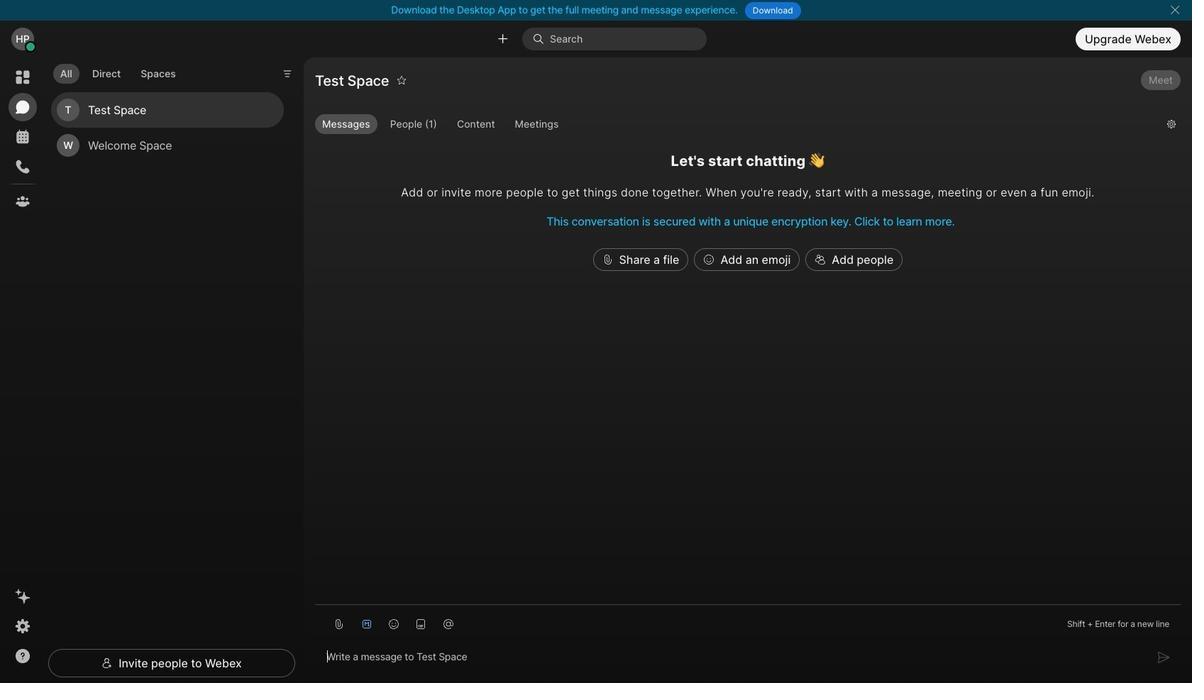 Task type: vqa. For each thing, say whether or not it's contained in the screenshot.
first List Item from the bottom of the page
no



Task type: locate. For each thing, give the bounding box(es) containing it.
navigation
[[0, 58, 45, 684]]

webex tab list
[[9, 63, 37, 216]]

tab list
[[50, 56, 187, 88]]

group
[[315, 114, 1156, 137]]



Task type: describe. For each thing, give the bounding box(es) containing it.
cancel_16 image
[[1170, 4, 1181, 16]]

test space list item
[[51, 92, 284, 128]]

welcome space list item
[[51, 128, 284, 163]]

message composer toolbar element
[[315, 605, 1181, 638]]



